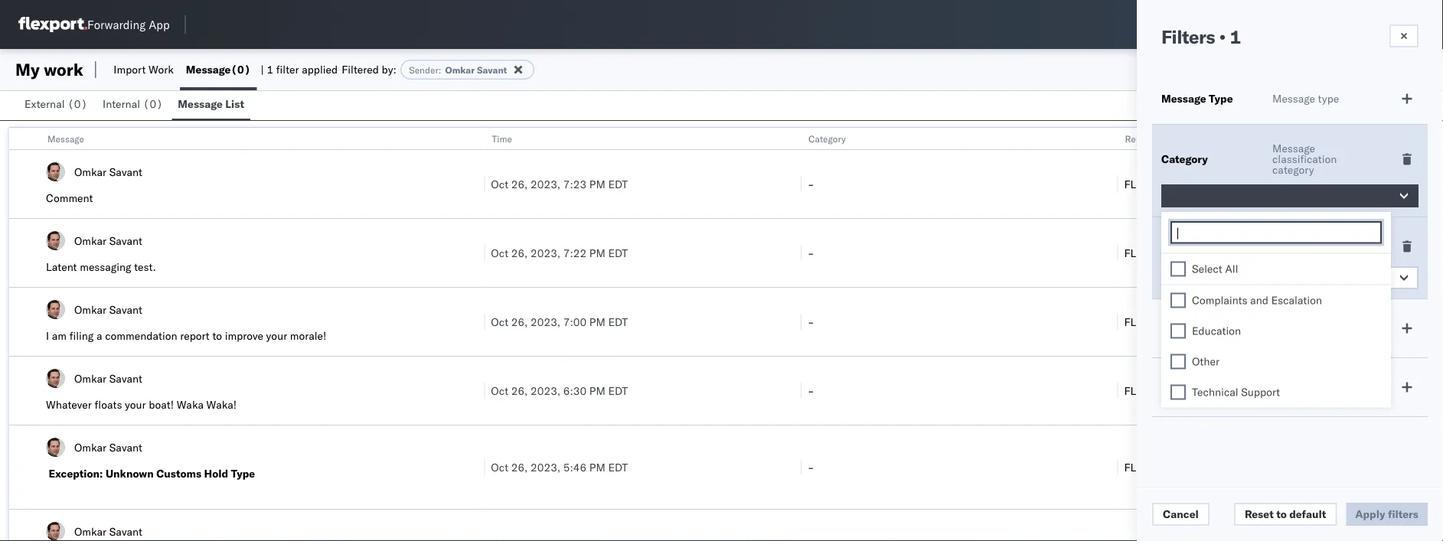 Task type: describe. For each thing, give the bounding box(es) containing it.
internal (0) button
[[97, 90, 172, 120]]

omkar up the floats
[[74, 372, 107, 385]]

import work button
[[108, 49, 180, 90]]

latent
[[46, 260, 77, 274]]

forwarding
[[87, 17, 146, 32]]

sent
[[1332, 234, 1353, 248]]

7:22
[[564, 246, 587, 260]]

message for message
[[47, 133, 84, 144]]

sender for sender
[[1162, 240, 1198, 253]]

5:46
[[564, 461, 587, 474]]

by
[[1310, 316, 1321, 330]]

omkar up complaints
[[1179, 271, 1213, 285]]

1 vertical spatial omkar savant button
[[9, 510, 1435, 542]]

savant right :
[[477, 64, 507, 75]]

oct 26, 2023, 7:00 pm edt
[[491, 315, 628, 329]]

messaging
[[80, 260, 131, 274]]

•
[[1220, 25, 1226, 48]]

category
[[1273, 163, 1315, 177]]

created
[[1162, 381, 1203, 394]]

type
[[1319, 92, 1340, 105]]

applied
[[302, 63, 338, 76]]

shipment
[[1162, 322, 1211, 335]]

my work
[[15, 59, 83, 80]]

waka!
[[206, 398, 237, 412]]

select
[[1193, 262, 1223, 276]]

internal
[[103, 97, 140, 111]]

filtered
[[342, 63, 379, 76]]

message classification category
[[1273, 142, 1338, 177]]

reset to default button
[[1235, 503, 1338, 526]]

person who sent the message
[[1273, 234, 1353, 259]]

oct 26, 2023, 5:46 pm edt
[[491, 461, 628, 474]]

message list button
[[172, 90, 250, 120]]

default
[[1290, 508, 1327, 521]]

import work
[[114, 63, 174, 76]]

|
[[261, 63, 264, 76]]

savant up "unknown"
[[109, 441, 142, 454]]

search by shipment id
[[1273, 316, 1332, 340]]

oct for oct 26, 2023, 5:46 pm edt
[[491, 461, 509, 474]]

1854269
[[1157, 315, 1203, 329]]

omkar up comment
[[74, 165, 107, 178]]

am
[[52, 329, 67, 343]]

flex- for oct 26, 2023, 6:30 pm edt
[[1125, 384, 1157, 398]]

resize handle column header for message
[[466, 128, 484, 542]]

0 vertical spatial to
[[213, 329, 222, 343]]

(0) for internal (0)
[[143, 97, 163, 111]]

message for message classification category
[[1273, 142, 1316, 155]]

related work item/shipment
[[1125, 133, 1245, 144]]

savant down "unknown"
[[109, 525, 142, 538]]

- for oct 26, 2023, 7:22 pm edt
[[808, 246, 815, 260]]

whatever floats your boat! waka waka!
[[46, 398, 237, 412]]

oct for oct 26, 2023, 6:30 pm edt
[[491, 384, 509, 398]]

select all
[[1193, 262, 1239, 276]]

omkar up exception:
[[74, 441, 107, 454]]

commendation
[[105, 329, 177, 343]]

a
[[97, 329, 102, 343]]

latent messaging test.
[[46, 260, 156, 274]]

all
[[1226, 262, 1239, 276]]

omkar savant down "unknown"
[[74, 525, 142, 538]]

2023, for 7:00
[[531, 315, 561, 329]]

technical
[[1193, 386, 1239, 399]]

exception: unknown customs hold type
[[49, 467, 255, 481]]

work for related
[[1160, 133, 1180, 144]]

related
[[1125, 133, 1157, 144]]

by:
[[382, 63, 397, 76]]

1 vertical spatial your
[[125, 398, 146, 412]]

0 horizontal spatial category
[[809, 133, 846, 144]]

id
[[1321, 327, 1332, 340]]

6:30
[[564, 384, 587, 398]]

0 vertical spatial 1
[[1230, 25, 1241, 48]]

oct 26, 2023, 7:22 pm edt
[[491, 246, 628, 260]]

waka
[[177, 398, 204, 412]]

app
[[149, 17, 170, 32]]

classification
[[1273, 152, 1338, 166]]

list box containing select all
[[1162, 254, 1392, 408]]

| 1 filter applied filtered by:
[[261, 63, 397, 76]]

26, for oct 26, 2023, 7:00 pm edt
[[511, 315, 528, 329]]

message for message type
[[1162, 92, 1207, 105]]

shipment
[[1273, 327, 1318, 340]]

morale!
[[290, 329, 327, 343]]

omkar savant for oct 26, 2023, 7:23 pm edt
[[74, 165, 142, 178]]

omkar right :
[[445, 64, 475, 75]]

whatever
[[46, 398, 92, 412]]

date
[[1206, 381, 1230, 394]]

1 horizontal spatial your
[[266, 329, 287, 343]]

- for oct 26, 2023, 7:23 pm edt
[[808, 177, 815, 191]]

other
[[1193, 355, 1220, 368]]

created
[[1319, 375, 1355, 389]]

458574 for oct 26, 2023, 7:23 pm edt
[[1157, 177, 1197, 191]]

savant up complaints
[[1216, 271, 1251, 285]]

5 flex- from the top
[[1125, 461, 1157, 474]]

2023, for 7:23
[[531, 177, 561, 191]]

support
[[1242, 386, 1281, 399]]

complaints and escalation
[[1193, 294, 1323, 307]]

technical support
[[1193, 386, 1281, 399]]

1 vertical spatial 1
[[267, 63, 274, 76]]

date
[[1273, 386, 1294, 399]]

omkar savant for oct 26, 2023, 5:46 pm edt
[[74, 441, 142, 454]]

escalation
[[1272, 294, 1323, 307]]

oct for oct 26, 2023, 7:23 pm edt
[[491, 177, 509, 191]]



Task type: vqa. For each thing, say whether or not it's contained in the screenshot.


Task type: locate. For each thing, give the bounding box(es) containing it.
Search Shipments (/) text field
[[1150, 13, 1298, 36]]

message for message created date
[[1273, 375, 1316, 389]]

sender up select
[[1162, 240, 1198, 253]]

4 flex- from the top
[[1125, 384, 1157, 398]]

message (0)
[[186, 63, 251, 76]]

oct left 5:46
[[491, 461, 509, 474]]

(0) inside button
[[143, 97, 163, 111]]

2023, for 6:30
[[531, 384, 561, 398]]

list box
[[1162, 254, 1392, 408]]

2023, for 7:22
[[531, 246, 561, 260]]

edt right 7:23
[[608, 177, 628, 191]]

26, for oct 26, 2023, 5:46 pm edt
[[511, 461, 528, 474]]

:
[[439, 64, 442, 75]]

resize handle column header
[[466, 128, 484, 542], [783, 128, 801, 542], [1099, 128, 1118, 542], [1416, 128, 1435, 542]]

resize handle column header for time
[[783, 128, 801, 542]]

1 458574 from the top
[[1157, 177, 1197, 191]]

1 edt from the top
[[608, 177, 628, 191]]

omkar
[[445, 64, 475, 75], [74, 165, 107, 178], [74, 234, 107, 247], [1179, 271, 1213, 285], [74, 303, 107, 316], [74, 372, 107, 385], [74, 441, 107, 454], [74, 525, 107, 538]]

who
[[1309, 234, 1329, 248]]

message left type
[[1273, 92, 1316, 105]]

flex- up flex- 1854269
[[1125, 246, 1157, 260]]

oct
[[491, 177, 509, 191], [491, 246, 509, 260], [491, 315, 509, 329], [491, 384, 509, 398], [491, 461, 509, 474]]

2023,
[[531, 177, 561, 191], [531, 246, 561, 260], [531, 315, 561, 329], [531, 384, 561, 398], [531, 461, 561, 474]]

message up related work item/shipment
[[1162, 92, 1207, 105]]

0 vertical spatial omkar savant button
[[1162, 267, 1419, 290]]

4 - from the top
[[808, 384, 815, 398]]

- for oct 26, 2023, 5:46 pm edt
[[808, 461, 815, 474]]

work right related at the right of page
[[1160, 133, 1180, 144]]

pm for 6:30
[[590, 384, 606, 398]]

flex- 458574 up select
[[1125, 246, 1197, 260]]

3 flex- from the top
[[1125, 315, 1157, 329]]

None text field
[[1176, 227, 1381, 240]]

boat!
[[149, 398, 174, 412]]

omkar savant up the a
[[74, 303, 142, 316]]

improve
[[225, 329, 263, 343]]

message up 'message list'
[[186, 63, 231, 76]]

message up category
[[1273, 142, 1316, 155]]

4 edt from the top
[[608, 384, 628, 398]]

filters • 1
[[1162, 25, 1241, 48]]

your left morale!
[[266, 329, 287, 343]]

flex- for oct 26, 2023, 7:23 pm edt
[[1125, 177, 1157, 191]]

0 vertical spatial 458574
[[1157, 177, 1197, 191]]

savant up the commendation
[[109, 303, 142, 316]]

5 oct from the top
[[491, 461, 509, 474]]

26, left 7:00
[[511, 315, 528, 329]]

0 vertical spatial sender
[[409, 64, 439, 75]]

created date
[[1162, 381, 1230, 394]]

3 2023, from the top
[[531, 315, 561, 329]]

1 oct from the top
[[491, 177, 509, 191]]

work
[[44, 59, 83, 80], [1160, 133, 1180, 144]]

work up external (0)
[[44, 59, 83, 80]]

1 vertical spatial flex- 458574
[[1125, 246, 1197, 260]]

external (0)
[[25, 97, 87, 111]]

1 horizontal spatial 1
[[1230, 25, 1241, 48]]

0 horizontal spatial (0)
[[68, 97, 87, 111]]

to inside reset to default button
[[1277, 508, 1287, 521]]

pm right 7:22
[[590, 246, 606, 260]]

0 horizontal spatial sender
[[409, 64, 439, 75]]

(0) right external
[[68, 97, 87, 111]]

filters
[[1162, 25, 1216, 48]]

omkar savant up the floats
[[74, 372, 142, 385]]

2 edt from the top
[[608, 246, 628, 260]]

list
[[225, 97, 244, 111]]

import
[[114, 63, 146, 76]]

oct for oct 26, 2023, 7:22 pm edt
[[491, 246, 509, 260]]

omkar savant for oct 26, 2023, 7:00 pm edt
[[74, 303, 142, 316]]

pm for 7:00
[[590, 315, 606, 329]]

2 458574 from the top
[[1157, 246, 1197, 260]]

category
[[809, 133, 846, 144], [1162, 152, 1209, 166]]

unknown
[[106, 467, 154, 481]]

your
[[266, 329, 287, 343], [125, 398, 146, 412]]

to right reset
[[1277, 508, 1287, 521]]

5 2023, from the top
[[531, 461, 561, 474]]

flex- 458574
[[1125, 177, 1197, 191], [1125, 246, 1197, 260]]

26, left 7:22
[[511, 246, 528, 260]]

external (0) button
[[18, 90, 97, 120]]

omkar savant for oct 26, 2023, 7:22 pm edt
[[74, 234, 142, 247]]

test.
[[134, 260, 156, 274]]

oct for oct 26, 2023, 7:00 pm edt
[[491, 315, 509, 329]]

pm for 5:46
[[590, 461, 606, 474]]

None checkbox
[[1171, 293, 1186, 308], [1171, 324, 1186, 339], [1171, 354, 1186, 370], [1171, 385, 1186, 400], [1171, 293, 1186, 308], [1171, 324, 1186, 339], [1171, 354, 1186, 370], [1171, 385, 1186, 400]]

(0) for external (0)
[[68, 97, 87, 111]]

2023, left 7:23
[[531, 177, 561, 191]]

2 - from the top
[[808, 246, 815, 260]]

flex- up cancel button
[[1125, 461, 1157, 474]]

message type
[[1273, 92, 1340, 105]]

26, for oct 26, 2023, 7:23 pm edt
[[511, 177, 528, 191]]

floats
[[95, 398, 122, 412]]

type up item/shipment
[[1209, 92, 1234, 105]]

flex- left created
[[1125, 384, 1157, 398]]

edt right 7:22
[[608, 246, 628, 260]]

2 oct from the top
[[491, 246, 509, 260]]

5 26, from the top
[[511, 461, 528, 474]]

savant up test.
[[109, 234, 142, 247]]

458574 down related work item/shipment
[[1157, 177, 1197, 191]]

savant up whatever floats your boat! waka waka!
[[109, 372, 142, 385]]

forwarding app
[[87, 17, 170, 32]]

savant down internal (0) button
[[109, 165, 142, 178]]

(0)
[[231, 63, 251, 76], [68, 97, 87, 111], [143, 97, 163, 111]]

omkar savant button
[[1162, 267, 1419, 290], [9, 510, 1435, 542]]

0 horizontal spatial your
[[125, 398, 146, 412]]

message left created
[[1273, 375, 1316, 389]]

0 vertical spatial your
[[266, 329, 287, 343]]

edt for oct 26, 2023, 5:46 pm edt
[[608, 461, 628, 474]]

1 right •
[[1230, 25, 1241, 48]]

26, left 5:46
[[511, 461, 528, 474]]

3 pm from the top
[[590, 315, 606, 329]]

1 horizontal spatial work
[[1160, 133, 1180, 144]]

type
[[1209, 92, 1234, 105], [231, 467, 255, 481]]

1 vertical spatial to
[[1277, 508, 1287, 521]]

pm right 7:23
[[590, 177, 606, 191]]

i
[[46, 329, 49, 343]]

message type
[[1162, 92, 1234, 105]]

message inside message classification category
[[1273, 142, 1316, 155]]

message
[[1292, 245, 1334, 259]]

item/shipment
[[1182, 133, 1245, 144]]

flex- 1366815
[[1125, 384, 1203, 398]]

hold
[[204, 467, 228, 481]]

3 - from the top
[[808, 315, 815, 329]]

comment
[[46, 191, 93, 205]]

4 resize handle column header from the left
[[1416, 128, 1435, 542]]

458574
[[1157, 177, 1197, 191], [1157, 246, 1197, 260]]

edt right "6:30"
[[608, 384, 628, 398]]

edt for oct 26, 2023, 7:00 pm edt
[[608, 315, 628, 329]]

message left list
[[178, 97, 223, 111]]

education
[[1193, 324, 1242, 338]]

to
[[213, 329, 222, 343], [1277, 508, 1287, 521]]

omkar savant for oct 26, 2023, 6:30 pm edt
[[74, 372, 142, 385]]

1 flex- from the top
[[1125, 177, 1157, 191]]

2 resize handle column header from the left
[[783, 128, 801, 542]]

flexport. image
[[18, 17, 87, 32]]

the
[[1273, 245, 1289, 259]]

cancel button
[[1153, 503, 1210, 526]]

omkar up latent messaging test.
[[74, 234, 107, 247]]

0 horizontal spatial to
[[213, 329, 222, 343]]

filter
[[276, 63, 299, 76]]

message for message type
[[1273, 92, 1316, 105]]

2 horizontal spatial (0)
[[231, 63, 251, 76]]

1 vertical spatial 458574
[[1157, 246, 1197, 260]]

1 horizontal spatial (0)
[[143, 97, 163, 111]]

2023, left 5:46
[[531, 461, 561, 474]]

internal (0)
[[103, 97, 163, 111]]

message inside 'message created date'
[[1273, 375, 1316, 389]]

my
[[15, 59, 40, 80]]

customs
[[156, 467, 202, 481]]

2 flex- 458574 from the top
[[1125, 246, 1197, 260]]

1 pm from the top
[[590, 177, 606, 191]]

sender
[[409, 64, 439, 75], [1162, 240, 1198, 253]]

edt for oct 26, 2023, 7:23 pm edt
[[608, 177, 628, 191]]

2 flex- from the top
[[1125, 246, 1157, 260]]

message inside button
[[178, 97, 223, 111]]

4 oct from the top
[[491, 384, 509, 398]]

1 vertical spatial type
[[231, 467, 255, 481]]

26, for oct 26, 2023, 7:22 pm edt
[[511, 246, 528, 260]]

type right hold
[[231, 467, 255, 481]]

2023, left "6:30"
[[531, 384, 561, 398]]

and
[[1251, 294, 1269, 307]]

flex- 458574 for oct 26, 2023, 7:22 pm edt
[[1125, 246, 1197, 260]]

to right report
[[213, 329, 222, 343]]

-
[[808, 177, 815, 191], [808, 246, 815, 260], [808, 315, 815, 329], [808, 384, 815, 398], [808, 461, 815, 474]]

oct left 7:00
[[491, 315, 509, 329]]

7:00
[[564, 315, 587, 329]]

3 oct from the top
[[491, 315, 509, 329]]

2 2023, from the top
[[531, 246, 561, 260]]

458574 for oct 26, 2023, 7:22 pm edt
[[1157, 246, 1197, 260]]

1366815
[[1157, 384, 1203, 398]]

work for my
[[44, 59, 83, 80]]

message down external (0) button on the left top of page
[[47, 133, 84, 144]]

3 resize handle column header from the left
[[1099, 128, 1118, 542]]

message for message (0)
[[186, 63, 231, 76]]

flex- 458574 for oct 26, 2023, 7:23 pm edt
[[1125, 177, 1197, 191]]

1 resize handle column header from the left
[[466, 128, 484, 542]]

omkar savant up comment
[[74, 165, 142, 178]]

3 edt from the top
[[608, 315, 628, 329]]

2023, left 7:00
[[531, 315, 561, 329]]

(0) left |
[[231, 63, 251, 76]]

flex- for oct 26, 2023, 7:00 pm edt
[[1125, 315, 1157, 329]]

oct 26, 2023, 7:23 pm edt
[[491, 177, 628, 191]]

pm for 7:23
[[590, 177, 606, 191]]

(0) right internal
[[143, 97, 163, 111]]

external
[[25, 97, 65, 111]]

0 vertical spatial type
[[1209, 92, 1234, 105]]

1 2023, from the top
[[531, 177, 561, 191]]

1 - from the top
[[808, 177, 815, 191]]

1 horizontal spatial category
[[1162, 152, 1209, 166]]

sender : omkar savant
[[409, 64, 507, 75]]

oct 26, 2023, 6:30 pm edt
[[491, 384, 628, 398]]

5 pm from the top
[[590, 461, 606, 474]]

7:23
[[564, 177, 587, 191]]

filing
[[69, 329, 94, 343]]

flex- left shipment in the right of the page
[[1125, 315, 1157, 329]]

omkar up filing in the bottom left of the page
[[74, 303, 107, 316]]

message for message list
[[178, 97, 223, 111]]

omkar down exception:
[[74, 525, 107, 538]]

458574 up select
[[1157, 246, 1197, 260]]

1 horizontal spatial type
[[1209, 92, 1234, 105]]

- for oct 26, 2023, 7:00 pm edt
[[808, 315, 815, 329]]

work
[[149, 63, 174, 76]]

4 2023, from the top
[[531, 384, 561, 398]]

1 vertical spatial sender
[[1162, 240, 1198, 253]]

pm for 7:22
[[590, 246, 606, 260]]

report
[[180, 329, 210, 343]]

pm right 5:46
[[590, 461, 606, 474]]

flex- for oct 26, 2023, 7:22 pm edt
[[1125, 246, 1157, 260]]

edt
[[608, 177, 628, 191], [608, 246, 628, 260], [608, 315, 628, 329], [608, 384, 628, 398], [608, 461, 628, 474]]

edt for oct 26, 2023, 7:22 pm edt
[[608, 246, 628, 260]]

(0) for message (0)
[[231, 63, 251, 76]]

1 26, from the top
[[511, 177, 528, 191]]

pm right 7:00
[[590, 315, 606, 329]]

1 horizontal spatial to
[[1277, 508, 1287, 521]]

2023, for 5:46
[[531, 461, 561, 474]]

0 vertical spatial work
[[44, 59, 83, 80]]

2 26, from the top
[[511, 246, 528, 260]]

1 right |
[[267, 63, 274, 76]]

0 horizontal spatial work
[[44, 59, 83, 80]]

edt right 5:46
[[608, 461, 628, 474]]

(0) inside button
[[68, 97, 87, 111]]

oct down time
[[491, 177, 509, 191]]

1 vertical spatial work
[[1160, 133, 1180, 144]]

1 vertical spatial category
[[1162, 152, 1209, 166]]

5 edt from the top
[[608, 461, 628, 474]]

4 pm from the top
[[590, 384, 606, 398]]

26, down time
[[511, 177, 528, 191]]

26, left "6:30"
[[511, 384, 528, 398]]

edt for oct 26, 2023, 6:30 pm edt
[[608, 384, 628, 398]]

time
[[492, 133, 512, 144]]

edt right 7:00
[[608, 315, 628, 329]]

4 26, from the top
[[511, 384, 528, 398]]

your left boat!
[[125, 398, 146, 412]]

3 26, from the top
[[511, 315, 528, 329]]

search
[[1273, 316, 1307, 330]]

message created date
[[1273, 375, 1355, 399]]

resize handle column header for category
[[1099, 128, 1118, 542]]

0 horizontal spatial type
[[231, 467, 255, 481]]

1 horizontal spatial sender
[[1162, 240, 1198, 253]]

1 flex- 458574 from the top
[[1125, 177, 1197, 191]]

exception:
[[49, 467, 103, 481]]

0 horizontal spatial 1
[[267, 63, 274, 76]]

sender for sender : omkar savant
[[409, 64, 439, 75]]

oct left "6:30"
[[491, 384, 509, 398]]

2 pm from the top
[[590, 246, 606, 260]]

flex- 1854269
[[1125, 315, 1203, 329]]

omkar savant up "unknown"
[[74, 441, 142, 454]]

omkar savant up complaints
[[1179, 271, 1251, 285]]

- for oct 26, 2023, 6:30 pm edt
[[808, 384, 815, 398]]

flex- down related at the right of page
[[1125, 177, 1157, 191]]

pm right "6:30"
[[590, 384, 606, 398]]

26,
[[511, 177, 528, 191], [511, 246, 528, 260], [511, 315, 528, 329], [511, 384, 528, 398], [511, 461, 528, 474]]

message list
[[178, 97, 244, 111]]

omkar savant up messaging
[[74, 234, 142, 247]]

2023, left 7:22
[[531, 246, 561, 260]]

i am filing a commendation report to improve your morale!
[[46, 329, 327, 343]]

0 vertical spatial flex- 458574
[[1125, 177, 1197, 191]]

flex- 458574 down related at the right of page
[[1125, 177, 1197, 191]]

oct left 7:22
[[491, 246, 509, 260]]

sender right by:
[[409, 64, 439, 75]]

pm
[[590, 177, 606, 191], [590, 246, 606, 260], [590, 315, 606, 329], [590, 384, 606, 398], [590, 461, 606, 474]]

0 vertical spatial category
[[809, 133, 846, 144]]

26, for oct 26, 2023, 6:30 pm edt
[[511, 384, 528, 398]]

None checkbox
[[1171, 262, 1186, 277]]

resize handle column header for related work item/shipment
[[1416, 128, 1435, 542]]

cancel
[[1163, 508, 1199, 521]]

5 - from the top
[[808, 461, 815, 474]]



